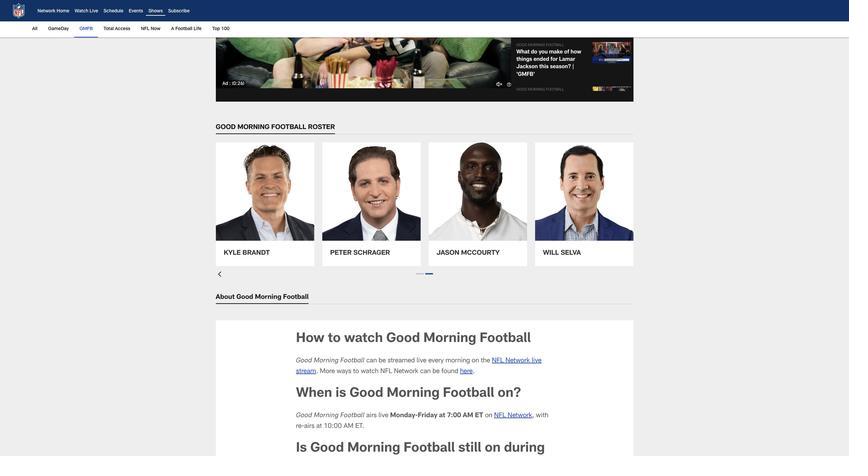 Task type: vqa. For each thing, say whether or not it's contained in the screenshot.
Prescott
no



Task type: locate. For each thing, give the bounding box(es) containing it.
good
[[517, 43, 527, 47], [517, 88, 527, 92], [236, 294, 253, 301], [386, 333, 420, 346], [296, 358, 312, 365], [350, 388, 383, 401], [296, 413, 312, 420], [310, 442, 344, 456]]

every
[[428, 358, 444, 365]]

. left more
[[316, 369, 318, 375]]

(0:
[[232, 82, 238, 86]]

)
[[243, 82, 244, 86]]

0 horizontal spatial of
[[564, 50, 569, 55]]


[[496, 80, 503, 88]]

peter up bowl
[[517, 13, 530, 18]]

watch
[[344, 333, 383, 346], [361, 369, 379, 375]]

'gmfb' down jackson
[[517, 72, 535, 78]]

airs left monday-
[[366, 413, 377, 420]]

back
[[551, 5, 564, 10]]

access
[[115, 27, 130, 31]]

good right  button
[[517, 88, 527, 92]]

can up . more ways to watch nfl network can be found here .
[[366, 358, 377, 365]]

ended
[[534, 57, 549, 63]]

of inside ''gmfb' looks back to peter schrager's super bowl pick before start of 2023 season'
[[574, 20, 579, 25]]

good inside is good morning football still on during
[[310, 442, 344, 456]]

0 horizontal spatial am
[[344, 424, 354, 430]]

here link
[[460, 369, 473, 375]]

0 vertical spatial 'gmfb'
[[517, 5, 535, 10]]

nfl network live stream link
[[296, 358, 542, 375]]

what
[[517, 50, 530, 55]]

is
[[336, 388, 346, 401]]

1 horizontal spatial airs
[[366, 413, 377, 420]]

can
[[366, 358, 377, 365], [420, 369, 431, 375]]

total access
[[104, 27, 130, 31]]

am
[[463, 413, 473, 420], [344, 424, 354, 430]]

nfl
[[141, 27, 150, 31], [492, 358, 504, 365], [380, 369, 392, 375], [494, 413, 506, 420]]

0 horizontal spatial at
[[316, 424, 322, 430]]

nfl right 'the' at the bottom of the page
[[492, 358, 504, 365]]

at left "7:00"
[[439, 413, 445, 420]]

0 horizontal spatial airs
[[304, 424, 315, 430]]

live
[[417, 358, 427, 365], [532, 358, 542, 365], [379, 413, 389, 420]]

schrager's
[[531, 13, 559, 18]]

about
[[216, 294, 235, 301]]

peter inside ''gmfb' looks back to peter schrager's super bowl pick before start of 2023 season'
[[517, 13, 530, 18]]

be down every
[[433, 369, 440, 375]]

shows link
[[148, 9, 163, 14]]

good
[[216, 124, 236, 131]]

,
[[532, 413, 534, 420]]

good morning football airs live monday-friday at 7:00 am et on nfl network
[[296, 413, 532, 420]]

good up stream at the left
[[296, 358, 312, 365]]

nfl left now
[[141, 27, 150, 31]]

2 'gmfb' from the top
[[517, 72, 535, 78]]

airs inside , with re-airs at 10:00 am et.
[[304, 424, 315, 430]]

1 horizontal spatial .
[[473, 369, 475, 375]]

1 vertical spatial 'gmfb'
[[517, 72, 535, 78]]

1 horizontal spatial am
[[463, 413, 473, 420]]

at left "10:00"
[[316, 424, 322, 430]]

kyle brandt
[[224, 250, 270, 257]]

good inside good morning football what do you make of how things ended for lamar jackson this season? | 'gmfb'
[[517, 43, 527, 47]]

things
[[517, 57, 532, 63]]

2 horizontal spatial to
[[565, 5, 570, 10]]

streamed
[[388, 358, 415, 365]]

to right ways
[[353, 369, 359, 375]]

good right about at the bottom left of page
[[236, 294, 253, 301]]

about good morning football
[[216, 294, 309, 301]]

on?
[[498, 388, 521, 401]]

good up streamed
[[386, 333, 420, 346]]

ad
[[222, 82, 228, 86]]

brandt_kyle_1400x1000 image
[[216, 142, 314, 241]]

football
[[271, 124, 306, 131]]

watch live link
[[75, 9, 98, 14]]

2 vertical spatial to
[[353, 369, 359, 375]]

1 vertical spatial watch
[[361, 369, 379, 375]]

et.
[[355, 424, 364, 430]]

to for back
[[565, 5, 570, 10]]

0 vertical spatial to
[[565, 5, 570, 10]]

good right 'is'
[[350, 388, 383, 401]]

peter
[[517, 13, 530, 18], [330, 250, 352, 257]]

1 vertical spatial at
[[316, 424, 322, 430]]

2 horizontal spatial live
[[532, 358, 542, 365]]

good up the what
[[517, 43, 527, 47]]

1 horizontal spatial live
[[417, 358, 427, 365]]

lamar
[[559, 57, 575, 63]]

top 100 link
[[210, 21, 232, 37]]

selva
[[561, 250, 581, 257]]

at
[[439, 413, 445, 420], [316, 424, 322, 430]]

1 vertical spatial peter
[[330, 250, 352, 257]]

with
[[536, 413, 549, 420]]

. right found
[[473, 369, 475, 375]]

1 horizontal spatial peter
[[517, 13, 530, 18]]

0 vertical spatial at
[[439, 413, 445, 420]]

peter left schrager on the left bottom of the page
[[330, 250, 352, 257]]

1 horizontal spatial at
[[439, 413, 445, 420]]

kyle
[[224, 250, 241, 257]]

1 'gmfb' from the top
[[517, 5, 535, 10]]

schedule
[[104, 9, 123, 14]]

airs left "10:00"
[[304, 424, 315, 430]]

0 horizontal spatial live
[[379, 413, 389, 420]]

.
[[316, 369, 318, 375], [473, 369, 475, 375]]

0 horizontal spatial to
[[328, 333, 341, 346]]

brandt
[[243, 250, 270, 257]]

schrager
[[354, 250, 390, 257]]

airs for re-
[[304, 424, 315, 430]]

be up . more ways to watch nfl network can be found here .
[[379, 358, 386, 365]]

of right start
[[574, 20, 579, 25]]

of
[[574, 20, 579, 25], [564, 50, 569, 55]]

network home link
[[37, 9, 69, 14]]

1 vertical spatial to
[[328, 333, 341, 346]]

to
[[565, 5, 570, 10], [328, 333, 341, 346], [353, 369, 359, 375]]

life
[[194, 27, 202, 31]]

good morning football
[[517, 88, 564, 92]]

1 horizontal spatial to
[[353, 369, 359, 375]]

1 horizontal spatial can
[[420, 369, 431, 375]]

banner
[[0, 0, 849, 37]]

be
[[379, 358, 386, 365], [433, 369, 440, 375]]

1 horizontal spatial of
[[574, 20, 579, 25]]

of up lamar
[[564, 50, 569, 55]]

good down "10:00"
[[310, 442, 344, 456]]

to inside ''gmfb' looks back to peter schrager's super bowl pick before start of 2023 season'
[[565, 5, 570, 10]]

morning inside button
[[528, 88, 545, 92]]

looks
[[536, 5, 550, 10]]

am left et
[[463, 413, 473, 420]]

good morning football button
[[511, 84, 634, 133]]

0 vertical spatial peter
[[517, 13, 530, 18]]

0 vertical spatial be
[[379, 358, 386, 365]]

shows
[[148, 9, 163, 14]]

on right still
[[485, 442, 501, 456]]

jackson
[[517, 65, 538, 70]]

network home
[[37, 9, 69, 14]]

1 vertical spatial am
[[344, 424, 354, 430]]

am inside , with re-airs at 10:00 am et.
[[344, 424, 354, 430]]

0 horizontal spatial .
[[316, 369, 318, 375]]

to right the how
[[328, 333, 341, 346]]

before
[[543, 20, 559, 25]]

'gmfb' inside ''gmfb' looks back to peter schrager's super bowl pick before start of 2023 season'
[[517, 5, 535, 10]]

on right et
[[485, 413, 493, 420]]

on left 'the' at the bottom of the page
[[472, 358, 479, 365]]

'gmfb' up bowl
[[517, 5, 535, 10]]

watch
[[75, 9, 88, 14]]

airs
[[366, 413, 377, 420], [304, 424, 315, 430]]

1 vertical spatial can
[[420, 369, 431, 375]]

am left et.
[[344, 424, 354, 430]]

to up super at the right of the page
[[565, 5, 570, 10]]

0 vertical spatial airs
[[366, 413, 377, 420]]

good morning football roster
[[216, 124, 335, 131]]

start
[[560, 20, 572, 25]]

total
[[104, 27, 114, 31]]

1 vertical spatial airs
[[304, 424, 315, 430]]

pick
[[531, 20, 541, 25]]

0 horizontal spatial peter
[[330, 250, 352, 257]]

'gmfb' looks back to peter schrager's super bowl pick before start of 2023 season button
[[511, 0, 634, 37]]

you
[[539, 50, 548, 55]]

0 horizontal spatial can
[[366, 358, 377, 365]]

stream
[[296, 369, 316, 375]]

1 vertical spatial of
[[564, 50, 569, 55]]

season?
[[550, 65, 571, 70]]

1 horizontal spatial be
[[433, 369, 440, 375]]

can down every
[[420, 369, 431, 375]]

0 vertical spatial of
[[574, 20, 579, 25]]

network right 'the' at the bottom of the page
[[506, 358, 530, 365]]

headshot_author_peter schrager_1400x1000 image
[[322, 142, 421, 241]]

0 vertical spatial am
[[463, 413, 473, 420]]

to for ways
[[353, 369, 359, 375]]

during
[[504, 442, 545, 456]]

2 vertical spatial on
[[485, 442, 501, 456]]

26
[[238, 82, 243, 86]]

0 vertical spatial can
[[366, 358, 377, 365]]

network down streamed
[[394, 369, 419, 375]]



Task type: describe. For each thing, give the bounding box(es) containing it.
good morning football can be streamed live every morning on the
[[296, 358, 492, 365]]

100
[[221, 27, 230, 31]]

events link
[[129, 9, 143, 14]]

subscribe link
[[168, 9, 190, 14]]

1 . from the left
[[316, 369, 318, 375]]

nfl right et
[[494, 413, 506, 420]]

when
[[296, 388, 332, 401]]

nfl inside "banner"
[[141, 27, 150, 31]]

how
[[296, 333, 325, 346]]

more
[[320, 369, 335, 375]]

nfl network link
[[494, 413, 532, 420]]

1 vertical spatial be
[[433, 369, 440, 375]]

football inside "banner"
[[175, 27, 192, 31]]

subscribe
[[168, 9, 190, 14]]

7:00
[[447, 413, 461, 420]]

events
[[129, 9, 143, 14]]

for
[[551, 57, 558, 63]]

here
[[460, 369, 473, 375]]

down image
[[216, 272, 221, 277]]

re-
[[296, 424, 304, 430]]

watch live
[[75, 9, 98, 14]]

network left with on the right bottom of the page
[[508, 413, 532, 420]]

at inside , with re-airs at 10:00 am et.
[[316, 424, 322, 430]]

ways
[[337, 369, 352, 375]]

how to watch good morning football
[[296, 333, 531, 346]]

|
[[573, 65, 574, 70]]

'gmfb' looks back to peter schrager's super bowl pick before start of 2023 season
[[517, 5, 579, 33]]

gameday
[[48, 27, 69, 31]]

gmfb link
[[77, 21, 96, 37]]

ad : (0: 26 )
[[222, 82, 244, 86]]

found
[[442, 369, 458, 375]]

good inside button
[[517, 88, 527, 92]]

what do you make of how things ended for lamar jackson this season? | 'gmfb' image
[[593, 42, 631, 64]]

schedule link
[[104, 9, 123, 14]]

all link
[[32, 21, 40, 37]]

volume mute element
[[496, 80, 503, 88]]

et
[[475, 413, 483, 420]]

of inside good morning football what do you make of how things ended for lamar jackson this season? | 'gmfb'
[[564, 50, 569, 55]]

super
[[560, 13, 575, 18]]

a football life
[[171, 27, 202, 31]]

now
[[151, 27, 160, 31]]

0 horizontal spatial be
[[379, 358, 386, 365]]

live
[[90, 9, 98, 14]]

0 vertical spatial on
[[472, 358, 479, 365]]

, with re-airs at 10:00 am et.
[[296, 413, 549, 430]]

friday
[[418, 413, 438, 420]]

a football life link
[[168, 21, 204, 37]]

monday-
[[390, 413, 418, 420]]

jason
[[437, 250, 459, 257]]

football inside is good morning football still on during
[[404, 442, 455, 456]]

will selva
[[543, 250, 581, 257]]

nfl down good morning football can be streamed live every morning on the
[[380, 369, 392, 375]]

morning
[[446, 358, 470, 365]]

 button
[[493, 78, 506, 90]]

the
[[481, 358, 490, 365]]

network inside nfl network live stream
[[506, 358, 530, 365]]

bowl
[[517, 20, 529, 25]]

all
[[32, 27, 38, 31]]

is
[[296, 442, 307, 456]]

10:00
[[324, 424, 342, 430]]

total access link
[[101, 21, 133, 37]]

football inside good morning football what do you make of how things ended for lamar jackson this season? | 'gmfb'
[[546, 43, 564, 47]]

still
[[458, 442, 481, 456]]

selva_will_1400x1000 image
[[535, 142, 634, 241]]

football inside button
[[546, 88, 564, 92]]

top
[[212, 27, 220, 31]]

jane slater highlights three college qbs nfl scouts have their eye on during east-west shrine bowl image
[[593, 87, 631, 108]]

banner containing network home
[[0, 0, 849, 37]]

nfl shield image
[[11, 3, 27, 19]]

will
[[543, 250, 559, 257]]

1 vertical spatial on
[[485, 413, 493, 420]]

nfl now
[[141, 27, 160, 31]]

0 vertical spatial watch
[[344, 333, 383, 346]]

roster
[[308, 124, 335, 131]]

morning inside is good morning football still on during
[[347, 442, 400, 456]]

make
[[549, 50, 563, 55]]

is good morning football still on during
[[296, 442, 545, 457]]

this
[[539, 65, 549, 70]]

good up re-
[[296, 413, 312, 420]]

when is good morning football on?
[[296, 388, 521, 401]]

how
[[571, 50, 581, 55]]

2 . from the left
[[473, 369, 475, 375]]

morning
[[237, 124, 270, 131]]

home
[[57, 9, 69, 14]]

airs for football
[[366, 413, 377, 420]]

peter schrager
[[330, 250, 390, 257]]

mccourty
[[461, 250, 500, 257]]

morning inside good morning football what do you make of how things ended for lamar jackson this season? | 'gmfb'
[[528, 43, 545, 47]]

'gmfb' inside good morning football what do you make of how things ended for lamar jackson this season? | 'gmfb'
[[517, 72, 535, 78]]

on inside is good morning football still on during
[[485, 442, 501, 456]]

do
[[531, 50, 537, 55]]

jason_mccourty_1400x1000 image
[[429, 142, 527, 241]]

gmfb
[[80, 27, 93, 31]]

network left 'home'
[[37, 9, 55, 14]]

nfl inside nfl network live stream
[[492, 358, 504, 365]]

live inside nfl network live stream
[[532, 358, 542, 365]]

top 100
[[212, 27, 230, 31]]

season
[[531, 28, 549, 33]]

:
[[229, 82, 231, 86]]

good morning football what do you make of how things ended for lamar jackson this season? | 'gmfb'
[[517, 43, 581, 78]]

2023
[[517, 28, 529, 33]]



